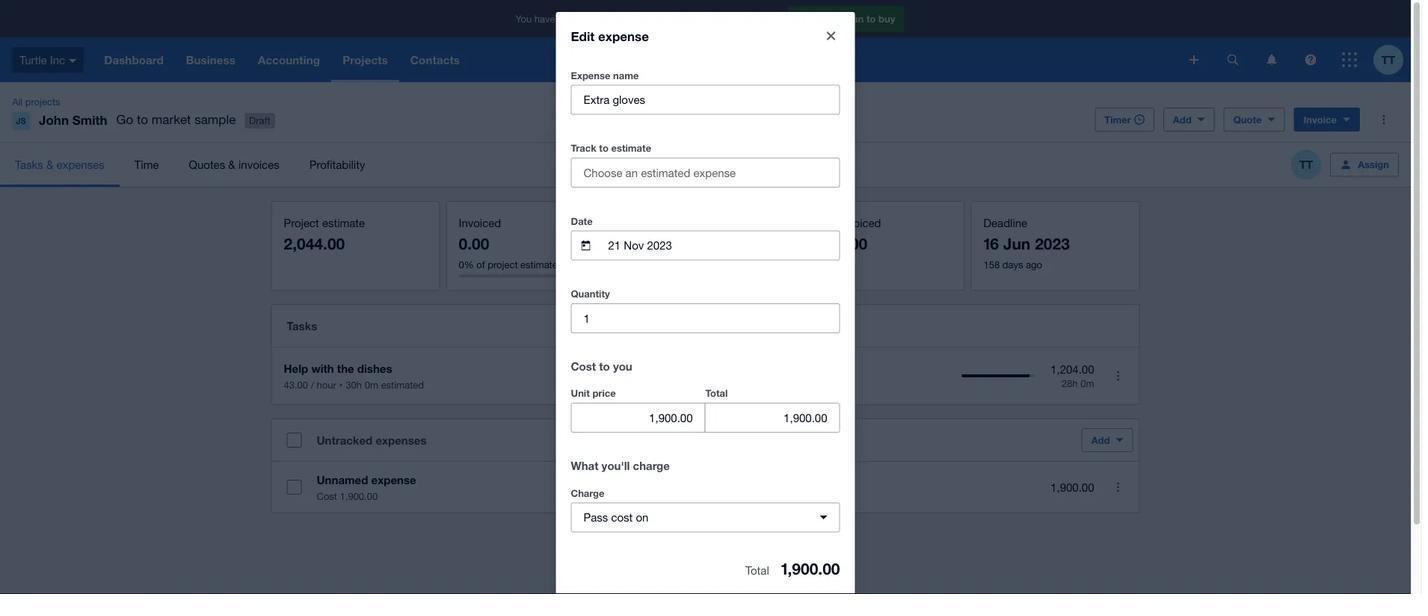 Task type: vqa. For each thing, say whether or not it's contained in the screenshot.
right add
yes



Task type: describe. For each thing, give the bounding box(es) containing it.
edit
[[571, 28, 595, 43]]

name
[[613, 70, 639, 81]]

of inside invoiced 0.00 0% of project estimate
[[477, 259, 485, 270]]

tasks & expenses link
[[0, 143, 119, 187]]

inc
[[50, 53, 65, 66]]

buy
[[879, 13, 896, 24]]

turtle inc button
[[0, 37, 93, 82]]

to for track to estimate
[[599, 142, 609, 154]]

be
[[824, 216, 836, 229]]

cost inside unnamed expense cost 1,900.00
[[317, 491, 337, 502]]

all projects
[[12, 96, 60, 107]]

dishes
[[357, 362, 392, 375]]

pass cost on
[[584, 511, 649, 524]]

2,044.00
[[284, 234, 345, 253]]

1,900.00 inside unnamed expense cost 1,900.00
[[340, 491, 378, 502]]

jun
[[1004, 234, 1031, 253]]

john
[[39, 112, 69, 127]]

charge
[[633, 459, 670, 473]]

2 horizontal spatial 1,900.00
[[1051, 481, 1095, 494]]

in
[[612, 13, 620, 24]]

all
[[733, 13, 742, 24]]

sample
[[195, 112, 236, 127]]

turtle inc
[[19, 53, 65, 66]]

28h
[[1062, 378, 1078, 389]]

to for cost to you
[[599, 360, 610, 373]]

you
[[516, 13, 532, 24]]

smith
[[72, 112, 107, 127]]

1 vertical spatial tt
[[1300, 158, 1314, 172]]

43.00
[[284, 379, 308, 391]]

1,204.00
[[1051, 363, 1095, 376]]

navigation inside tt "banner"
[[93, 37, 1180, 82]]

have
[[535, 13, 555, 24]]

tasks for tasks
[[287, 319, 317, 333]]

unit
[[571, 388, 590, 399]]

with
[[311, 362, 334, 375]]

assign button
[[1331, 153, 1399, 177]]

Quantity field
[[572, 304, 840, 333]]

to for go to market sample
[[137, 112, 148, 127]]

turtle
[[19, 53, 47, 66]]

0 horizontal spatial add
[[1092, 435, 1110, 446]]

svg image up invoice
[[1306, 54, 1317, 65]]

3,104.00 inside 3,104.00 151.86% of project estimate
[[634, 234, 693, 253]]

expense name
[[571, 70, 639, 81]]

estimated
[[381, 379, 424, 391]]

unnamed
[[317, 473, 368, 487]]

30h
[[346, 379, 362, 391]]

invoiced
[[459, 216, 501, 229]]

invoice button
[[1294, 108, 1361, 132]]

Find or choose item field
[[572, 86, 840, 114]]

go
[[116, 112, 133, 127]]

quotes & invoices link
[[174, 143, 294, 187]]

timer
[[1105, 114, 1132, 125]]

2023
[[1035, 234, 1070, 253]]

john smith
[[39, 112, 107, 127]]

16
[[984, 234, 999, 253]]

158
[[984, 259, 1000, 270]]

to be invoiced 3,104.00
[[809, 216, 881, 253]]

0 horizontal spatial add button
[[1082, 429, 1134, 453]]

untracked
[[317, 434, 373, 447]]

unnamed expense cost 1,900.00
[[317, 473, 416, 502]]

0%
[[459, 259, 474, 270]]

you
[[613, 360, 633, 373]]

estimate inside edit expense dialog
[[611, 142, 652, 154]]

30
[[558, 13, 569, 24]]

deadline
[[984, 216, 1028, 229]]

svg image left svg icon at the top of page
[[1190, 55, 1199, 64]]

close image
[[827, 31, 836, 40]]

deadline 16 jun 2023 158 days ago
[[984, 216, 1070, 270]]

plan
[[844, 13, 864, 24]]

edit expense dialog
[[556, 12, 855, 595]]

ago
[[1026, 259, 1043, 270]]

to
[[809, 216, 821, 229]]

projects
[[25, 96, 60, 107]]

/
[[311, 379, 314, 391]]

pass
[[584, 511, 608, 524]]

trial,
[[644, 13, 663, 24]]

cost
[[611, 511, 633, 524]]

svg image left tt popup button
[[1343, 52, 1358, 67]]

time link
[[119, 143, 174, 187]]

1,900.00 inside edit expense dialog
[[781, 559, 840, 578]]

estimate inside the project estimate 2,044.00
[[322, 216, 365, 229]]



Task type: locate. For each thing, give the bounding box(es) containing it.
expense down untracked expenses in the left bottom of the page
[[371, 473, 416, 487]]

0 vertical spatial days
[[572, 13, 593, 24]]

2 & from the left
[[228, 158, 235, 171]]

0 vertical spatial total
[[706, 388, 728, 399]]

1 vertical spatial tasks
[[287, 319, 317, 333]]

untracked expenses
[[317, 434, 427, 447]]

expenses inside the tasks & expenses link
[[57, 158, 105, 171]]

1 vertical spatial add button
[[1082, 429, 1134, 453]]

1 horizontal spatial add
[[1173, 114, 1192, 125]]

0 horizontal spatial expenses
[[57, 158, 105, 171]]

what
[[571, 459, 599, 473]]

days down the jun on the top right of the page
[[1003, 259, 1024, 270]]

svg image right inc
[[69, 59, 76, 63]]

to
[[867, 13, 876, 24], [137, 112, 148, 127], [599, 142, 609, 154], [599, 360, 610, 373]]

help
[[284, 362, 308, 375]]

you have 30 days left in your trial, which includes all features
[[516, 13, 780, 24]]

0 horizontal spatial &
[[46, 158, 53, 171]]

0 vertical spatial tt
[[1382, 53, 1396, 67]]

expenses
[[57, 158, 105, 171], [376, 434, 427, 447]]

which
[[665, 13, 691, 24]]

expense inside dialog
[[598, 28, 649, 43]]

choose
[[798, 13, 833, 24]]

0m right 28h
[[1081, 378, 1095, 389]]

choose a plan to buy
[[798, 13, 896, 24]]

estimate inside 3,104.00 151.86% of project estimate
[[720, 259, 757, 270]]

profitability
[[309, 158, 365, 171]]

help with the dishes 43.00 / hour • 30h 0m estimated
[[284, 362, 424, 391]]

to inside tt "banner"
[[867, 13, 876, 24]]

add button
[[1164, 108, 1215, 132], [1082, 429, 1134, 453]]

0 vertical spatial tasks
[[15, 158, 43, 171]]

price
[[593, 388, 616, 399]]

your
[[622, 13, 641, 24]]

0 horizontal spatial of
[[477, 259, 485, 270]]

1 vertical spatial expenses
[[376, 434, 427, 447]]

the
[[337, 362, 354, 375]]

1,900.00
[[1051, 481, 1095, 494], [340, 491, 378, 502], [781, 559, 840, 578]]

tt banner
[[0, 0, 1411, 82]]

0 horizontal spatial 3,104.00
[[634, 234, 693, 253]]

2 project from the left
[[687, 259, 717, 270]]

on
[[636, 511, 649, 524]]

a
[[836, 13, 842, 24]]

project inside 3,104.00 151.86% of project estimate
[[687, 259, 717, 270]]

expense down 'in'
[[598, 28, 649, 43]]

cost to you
[[571, 360, 633, 373]]

track
[[571, 142, 597, 154]]

1 3,104.00 from the left
[[634, 234, 693, 253]]

expense
[[598, 28, 649, 43], [371, 473, 416, 487]]

profitability link
[[294, 143, 380, 187]]

1 project from the left
[[488, 259, 518, 270]]

& right quotes
[[228, 158, 235, 171]]

1 vertical spatial days
[[1003, 259, 1024, 270]]

svg image inside the turtle inc popup button
[[69, 59, 76, 63]]

cost up unit
[[571, 360, 596, 373]]

1 horizontal spatial tasks
[[287, 319, 317, 333]]

1 vertical spatial expense
[[371, 473, 416, 487]]

expense for unnamed expense cost 1,900.00
[[371, 473, 416, 487]]

3,104.00
[[634, 234, 693, 253], [809, 234, 868, 253]]

go to market sample
[[116, 112, 236, 127]]

estimate inside invoiced 0.00 0% of project estimate
[[521, 259, 558, 270]]

expense
[[571, 70, 611, 81]]

0m inside help with the dishes 43.00 / hour • 30h 0m estimated
[[365, 379, 378, 391]]

invoiced
[[839, 216, 881, 229]]

total
[[706, 388, 728, 399], [746, 564, 769, 577]]

to right track
[[599, 142, 609, 154]]

0 vertical spatial cost
[[571, 360, 596, 373]]

3,104.00 151.86% of project estimate
[[634, 234, 757, 270]]

project down 0.00
[[488, 259, 518, 270]]

1 horizontal spatial project
[[687, 259, 717, 270]]

3,104.00 down be
[[809, 234, 868, 253]]

days
[[572, 13, 593, 24], [1003, 259, 1024, 270]]

track to estimate
[[571, 142, 652, 154]]

0 vertical spatial add button
[[1164, 108, 1215, 132]]

timer button
[[1095, 108, 1155, 132]]

all projects link
[[6, 94, 66, 109]]

tasks & expenses
[[15, 158, 105, 171]]

total down pass cost on popup button
[[746, 564, 769, 577]]

1 horizontal spatial 1,900.00
[[781, 559, 840, 578]]

quote button
[[1224, 108, 1285, 132]]

edit expense
[[571, 28, 649, 43]]

151.86%
[[634, 259, 673, 270]]

group containing unit price
[[571, 384, 840, 433]]

0 horizontal spatial 0m
[[365, 379, 378, 391]]

0m inside the 1,204.00 28h 0m
[[1081, 378, 1095, 389]]

draft
[[249, 115, 270, 126]]

1 horizontal spatial total
[[746, 564, 769, 577]]

group inside edit expense dialog
[[571, 384, 840, 433]]

project right 151.86%
[[687, 259, 717, 270]]

project estimate 2,044.00
[[284, 216, 365, 253]]

0 horizontal spatial project
[[488, 259, 518, 270]]

1 horizontal spatial of
[[676, 259, 685, 270]]

all
[[12, 96, 23, 107]]

tasks down the js
[[15, 158, 43, 171]]

0 horizontal spatial expense
[[371, 473, 416, 487]]

expense inside unnamed expense cost 1,900.00
[[371, 473, 416, 487]]

cost down unnamed
[[317, 491, 337, 502]]

0 horizontal spatial days
[[572, 13, 593, 24]]

add button left quote
[[1164, 108, 1215, 132]]

svg image
[[1228, 54, 1239, 65]]

add right 'timer' button
[[1173, 114, 1192, 125]]

1 vertical spatial total
[[746, 564, 769, 577]]

of right '0%'
[[477, 259, 485, 270]]

add
[[1173, 114, 1192, 125], [1092, 435, 1110, 446]]

quantity
[[571, 288, 610, 300]]

invoices
[[239, 158, 279, 171]]

0m
[[1081, 378, 1095, 389], [365, 379, 378, 391]]

1 horizontal spatial add button
[[1164, 108, 1215, 132]]

add down the 1,204.00 28h 0m
[[1092, 435, 1110, 446]]

Total field
[[706, 404, 840, 432]]

days inside deadline 16 jun 2023 158 days ago
[[1003, 259, 1024, 270]]

project inside invoiced 0.00 0% of project estimate
[[488, 259, 518, 270]]

1 vertical spatial cost
[[317, 491, 337, 502]]

Choose an estimated expense field
[[572, 159, 840, 187]]

invoice
[[1304, 114, 1337, 125]]

1 vertical spatial add
[[1092, 435, 1110, 446]]

svg image
[[1343, 52, 1358, 67], [1267, 54, 1277, 65], [1306, 54, 1317, 65], [1190, 55, 1199, 64], [69, 59, 76, 63]]

tasks for tasks & expenses
[[15, 158, 43, 171]]

0 horizontal spatial 1,900.00
[[340, 491, 378, 502]]

assign
[[1358, 159, 1390, 171]]

js
[[16, 116, 26, 126]]

& for tasks
[[46, 158, 53, 171]]

of inside 3,104.00 151.86% of project estimate
[[676, 259, 685, 270]]

1 horizontal spatial &
[[228, 158, 235, 171]]

left
[[596, 13, 609, 24]]

days up edit
[[572, 13, 593, 24]]

quote
[[1234, 114, 1262, 125]]

0m down dishes
[[365, 379, 378, 391]]

0 vertical spatial expense
[[598, 28, 649, 43]]

features
[[745, 13, 780, 24]]

2 3,104.00 from the left
[[809, 234, 868, 253]]

0 horizontal spatial tt
[[1300, 158, 1314, 172]]

market
[[152, 112, 191, 127]]

includes
[[694, 13, 730, 24]]

to right go
[[137, 112, 148, 127]]

unit price
[[571, 388, 616, 399]]

cost inside edit expense dialog
[[571, 360, 596, 373]]

2 of from the left
[[676, 259, 685, 270]]

0 vertical spatial add
[[1173, 114, 1192, 125]]

1 horizontal spatial expenses
[[376, 434, 427, 447]]

expense for edit expense
[[598, 28, 649, 43]]

0.00
[[459, 234, 489, 253]]

Date field
[[607, 231, 840, 260]]

1 horizontal spatial days
[[1003, 259, 1024, 270]]

pass cost on button
[[571, 503, 840, 533]]

project
[[284, 216, 319, 229]]

cost
[[571, 360, 596, 373], [317, 491, 337, 502]]

1 horizontal spatial cost
[[571, 360, 596, 373]]

0 vertical spatial expenses
[[57, 158, 105, 171]]

of right 151.86%
[[676, 259, 685, 270]]

project
[[488, 259, 518, 270], [687, 259, 717, 270]]

close button
[[816, 21, 846, 51]]

& for quotes
[[228, 158, 235, 171]]

1 of from the left
[[477, 259, 485, 270]]

1 & from the left
[[46, 158, 53, 171]]

3,104.00 inside to be invoiced 3,104.00
[[809, 234, 868, 253]]

group
[[571, 384, 840, 433]]

to left you
[[599, 360, 610, 373]]

0 horizontal spatial tasks
[[15, 158, 43, 171]]

navigation
[[93, 37, 1180, 82]]

expenses down john smith
[[57, 158, 105, 171]]

quotes & invoices
[[189, 158, 279, 171]]

0 horizontal spatial cost
[[317, 491, 337, 502]]

estimate
[[611, 142, 652, 154], [322, 216, 365, 229], [521, 259, 558, 270], [720, 259, 757, 270]]

to left buy
[[867, 13, 876, 24]]

Unit price field
[[572, 404, 705, 432]]

3,104.00 up 151.86%
[[634, 234, 693, 253]]

you'll
[[602, 459, 630, 473]]

& down the john
[[46, 158, 53, 171]]

charge
[[571, 488, 605, 499]]

total up the total field
[[706, 388, 728, 399]]

1 horizontal spatial 0m
[[1081, 378, 1095, 389]]

hour
[[317, 379, 336, 391]]

1 horizontal spatial tt
[[1382, 53, 1396, 67]]

•
[[339, 379, 343, 391]]

svg image right svg icon at the top of page
[[1267, 54, 1277, 65]]

expenses down estimated
[[376, 434, 427, 447]]

days inside tt "banner"
[[572, 13, 593, 24]]

invoiced 0.00 0% of project estimate
[[459, 216, 558, 270]]

quotes
[[189, 158, 225, 171]]

date
[[571, 215, 593, 227]]

1 horizontal spatial 3,104.00
[[809, 234, 868, 253]]

tt inside popup button
[[1382, 53, 1396, 67]]

tasks up the help
[[287, 319, 317, 333]]

0 horizontal spatial total
[[706, 388, 728, 399]]

1 horizontal spatial expense
[[598, 28, 649, 43]]

add button down the 1,204.00 28h 0m
[[1082, 429, 1134, 453]]



